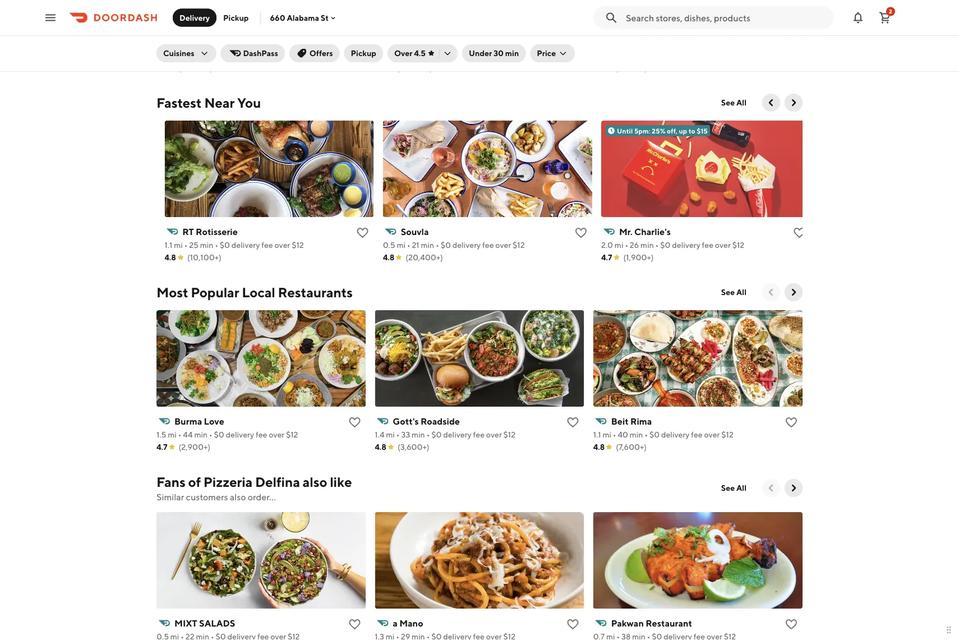 Task type: locate. For each thing, give the bounding box(es) containing it.
0 vertical spatial see all
[[722, 98, 747, 107]]

0.5 for souvla
[[383, 241, 396, 250]]

over for sweetgreen
[[271, 51, 286, 60]]

also
[[303, 474, 327, 490], [230, 492, 246, 503]]

offers button
[[290, 44, 340, 62]]

1 horizontal spatial 2.0
[[602, 241, 614, 250]]

$​0 for rt rotisserie
[[220, 241, 230, 250]]

5pm:
[[635, 127, 651, 135]]

1.1 for beit rima
[[594, 430, 602, 440]]

min right 44
[[194, 430, 208, 440]]

0 vertical spatial 0.5 mi • 21 min • $​0 delivery fee over $12
[[375, 51, 517, 60]]

pickup button up 2.0 mi • 36 min • $​0 delivery fee over $12
[[217, 9, 256, 27]]

1 next button of carousel image from the top
[[789, 97, 800, 108]]

similar
[[157, 492, 184, 503]]

1 horizontal spatial also
[[303, 474, 327, 490]]

min right 30
[[506, 49, 519, 58]]

also down pizzeria
[[230, 492, 246, 503]]

4.8 left "(20,400+)"
[[383, 253, 395, 262]]

4.7
[[157, 63, 168, 72], [375, 63, 386, 72], [594, 63, 605, 72], [602, 253, 613, 262], [157, 443, 168, 452]]

over for rt rotisserie
[[275, 241, 291, 250]]

1 vertical spatial previous button of carousel image
[[766, 483, 777, 494]]

0 vertical spatial see all link
[[715, 94, 754, 112]]

660 alabama st
[[270, 13, 329, 22]]

see all
[[722, 98, 747, 107], [722, 288, 747, 297], [722, 484, 747, 493]]

click to add this store to your saved list image for beit rima
[[785, 416, 799, 429]]

min inside button
[[506, 49, 519, 58]]

0 vertical spatial 1.1
[[165, 241, 173, 250]]

1 vertical spatial next button of carousel image
[[789, 483, 800, 494]]

0 vertical spatial also
[[303, 474, 327, 490]]

• left 25 at left
[[185, 241, 188, 250]]

2 vertical spatial all
[[737, 484, 747, 493]]

fee
[[257, 51, 269, 60], [475, 51, 486, 60], [262, 241, 273, 250], [483, 241, 495, 250], [703, 241, 714, 250], [256, 430, 267, 440], [473, 430, 485, 440], [692, 430, 703, 440]]

4.7 for sweetgreen
[[157, 63, 168, 72]]

mi right 1.5
[[168, 430, 177, 440]]

0 vertical spatial next button of carousel image
[[789, 97, 800, 108]]

40
[[618, 430, 629, 440]]

pickup
[[223, 13, 249, 22], [351, 49, 377, 58]]

21 down souvla in the left top of the page
[[413, 241, 420, 250]]

min up (22,700+)
[[413, 51, 427, 60]]

1 see from the top
[[722, 98, 735, 107]]

all
[[737, 98, 747, 107], [737, 288, 747, 297], [737, 484, 747, 493]]

over for kitava
[[488, 51, 503, 60]]

open menu image
[[44, 11, 57, 24]]

0 horizontal spatial pickup
[[223, 13, 249, 22]]

1.4
[[375, 430, 385, 440]]

(1,900+)
[[624, 253, 655, 262]]

delivery button
[[173, 9, 217, 27]]

2.0 left 26
[[602, 241, 614, 250]]

1.1 left 25 at left
[[165, 241, 173, 250]]

click to add this store to your saved list image
[[348, 36, 362, 50], [348, 416, 362, 429], [785, 416, 799, 429], [348, 618, 362, 631], [785, 618, 799, 631]]

mi down souvla in the left top of the page
[[397, 241, 406, 250]]

0.5 mi • 21 min • $​0 delivery fee over $12 for kitava
[[375, 51, 517, 60]]

pickup button left over
[[344, 44, 383, 62]]

previous button of carousel image
[[766, 97, 777, 108], [766, 483, 777, 494]]

rima
[[631, 416, 652, 427]]

over
[[271, 51, 286, 60], [488, 51, 503, 60], [275, 241, 291, 250], [496, 241, 512, 250], [716, 241, 732, 250], [269, 430, 285, 440], [487, 430, 502, 440], [705, 430, 720, 440]]

0.5 mi • 21 min • $​0 delivery fee over $12
[[375, 51, 517, 60], [383, 241, 525, 250]]

$12 for beit rima
[[722, 430, 734, 440]]

44
[[183, 430, 193, 440]]

2 vertical spatial see
[[722, 484, 735, 493]]

mi for burma love
[[168, 430, 177, 440]]

click to add this store to your saved list image for souvla
[[575, 226, 589, 240]]

4.8 down 1.4
[[375, 443, 387, 452]]

next button of carousel image for pakwan restaurant
[[789, 483, 800, 494]]

$​0 for beit rima
[[650, 430, 660, 440]]

over for souvla
[[496, 241, 512, 250]]

min for beit rima
[[630, 430, 644, 440]]

0 vertical spatial 2.0
[[157, 51, 168, 60]]

4.7 left (6,400+)
[[594, 63, 605, 72]]

delivery for sweetgreen
[[228, 51, 256, 60]]

4.8 for beit rima
[[594, 443, 605, 452]]

(6,400+)
[[616, 63, 648, 72]]

$​0 down rima at the bottom right
[[650, 430, 660, 440]]

mi for sweetgreen
[[170, 51, 179, 60]]

$12 for rt rotisserie
[[292, 241, 304, 250]]

4.8
[[165, 253, 176, 262], [383, 253, 395, 262], [375, 443, 387, 452], [594, 443, 605, 452]]

1 see all from the top
[[722, 98, 747, 107]]

$​0 down love
[[214, 430, 224, 440]]

1 vertical spatial see
[[722, 288, 735, 297]]

love
[[204, 416, 224, 427]]

click to add this store to your saved list image for gott's roadside
[[567, 416, 580, 429]]

mixt salads link
[[157, 616, 366, 640]]

mr. charlie's
[[620, 226, 672, 237]]

0 vertical spatial all
[[737, 98, 747, 107]]

30
[[494, 49, 504, 58]]

$​0 for mr. charlie's
[[661, 241, 671, 250]]

mi
[[170, 51, 179, 60], [389, 51, 398, 60], [174, 241, 183, 250], [397, 241, 406, 250], [615, 241, 624, 250], [168, 430, 177, 440], [386, 430, 395, 440], [603, 430, 612, 440]]

pakwan
[[612, 618, 644, 629]]

• down rotisserie on the top
[[215, 241, 219, 250]]

$12 for gott's roadside
[[504, 430, 516, 440]]

2 see all from the top
[[722, 288, 747, 297]]

0 vertical spatial previous button of carousel image
[[766, 97, 777, 108]]

min right 26
[[641, 241, 655, 250]]

delivery for mr. charlie's
[[673, 241, 701, 250]]

0 horizontal spatial 21
[[404, 51, 412, 60]]

mixt salads
[[175, 618, 235, 629]]

over for beit rima
[[705, 430, 720, 440]]

salads
[[199, 618, 235, 629]]

fee for mr. charlie's
[[703, 241, 714, 250]]

1 previous button of carousel image from the top
[[766, 97, 777, 108]]

21 for souvla
[[413, 241, 420, 250]]

delivery for gott's roadside
[[444, 430, 472, 440]]

pakwan restaurant
[[612, 618, 693, 629]]

$​0 down charlie's
[[661, 241, 671, 250]]

0.5 mi • 21 min • $​0 delivery fee over $12 for souvla
[[383, 241, 525, 250]]

• down rima at the bottom right
[[645, 430, 648, 440]]

3 see all link from the top
[[715, 479, 754, 497]]

21 left 4.5
[[404, 51, 412, 60]]

2 vertical spatial see all link
[[715, 479, 754, 497]]

• down gott's roadside
[[427, 430, 430, 440]]

1 vertical spatial all
[[737, 288, 747, 297]]

mi left 25 at left
[[174, 241, 183, 250]]

2 next button of carousel image from the top
[[789, 483, 800, 494]]

mr.
[[620, 226, 633, 237]]

$​0 down roadside
[[432, 430, 442, 440]]

1.5
[[157, 430, 166, 440]]

$​0 up "(20,400+)"
[[441, 241, 452, 250]]

1 vertical spatial 0.5
[[383, 241, 396, 250]]

click to add this store to your saved list image
[[567, 36, 580, 50], [357, 226, 370, 240], [575, 226, 589, 240], [794, 226, 807, 240], [567, 416, 580, 429], [567, 618, 580, 631]]

4.8 left the (10,100+)
[[165, 253, 176, 262]]

4.7 down cuisines
[[157, 63, 168, 72]]

next button of carousel image
[[789, 97, 800, 108], [789, 483, 800, 494]]

see all link
[[715, 94, 754, 112], [715, 283, 754, 301], [715, 479, 754, 497]]

33
[[402, 430, 410, 440]]

all for most popular local restaurants
[[737, 288, 747, 297]]

0 horizontal spatial also
[[230, 492, 246, 503]]

1 vertical spatial 0.5 mi • 21 min • $​0 delivery fee over $12
[[383, 241, 525, 250]]

25%
[[653, 127, 666, 135]]

most popular local restaurants link
[[157, 283, 353, 301]]

mi for beit rima
[[603, 430, 612, 440]]

(13,700+)
[[179, 63, 213, 72]]

rotisserie
[[196, 226, 238, 237]]

min up (7,600+)
[[630, 430, 644, 440]]

1 all from the top
[[737, 98, 747, 107]]

0 horizontal spatial 2.0
[[157, 51, 168, 60]]

mi down mr. at the top
[[615, 241, 624, 250]]

previous button of carousel image for charlie's
[[766, 97, 777, 108]]

cuisines button
[[157, 44, 216, 62]]

min right 36
[[196, 51, 209, 60]]

dashpass
[[243, 49, 278, 58]]

st
[[321, 13, 329, 22]]

pickup up 2.0 mi • 36 min • $​0 delivery fee over $12
[[223, 13, 249, 22]]

$​0 down sweetgreen on the left of page
[[216, 51, 226, 60]]

1.1 mi • 40 min • $​0 delivery fee over $12
[[594, 430, 734, 440]]

mixt
[[175, 618, 197, 629]]

$​0 for gott's roadside
[[432, 430, 442, 440]]

21
[[404, 51, 412, 60], [413, 241, 420, 250]]

1.1 left 40
[[594, 430, 602, 440]]

$​0 down rotisserie on the top
[[220, 241, 230, 250]]

cuisines
[[163, 49, 195, 58]]

$12 for burma love
[[286, 430, 298, 440]]

1 vertical spatial 1.1
[[594, 430, 602, 440]]

1 horizontal spatial pickup button
[[344, 44, 383, 62]]

2.0 left 36
[[157, 51, 168, 60]]

2 vertical spatial see all
[[722, 484, 747, 493]]

previous button of carousel image for restaurant
[[766, 483, 777, 494]]

rt rotisserie
[[183, 226, 238, 237]]

fee for rt rotisserie
[[262, 241, 273, 250]]

0.5 mi • 21 min • $​0 delivery fee over $12 up (22,700+)
[[375, 51, 517, 60]]

see
[[722, 98, 735, 107], [722, 288, 735, 297], [722, 484, 735, 493]]

0 vertical spatial 0.5
[[375, 51, 387, 60]]

delivery for burma love
[[226, 430, 254, 440]]

3 see from the top
[[722, 484, 735, 493]]

• down love
[[209, 430, 213, 440]]

$12 for souvla
[[513, 241, 525, 250]]

4.8 for gott's roadside
[[375, 443, 387, 452]]

pickup left over
[[351, 49, 377, 58]]

1 horizontal spatial 1.1
[[594, 430, 602, 440]]

alabama
[[287, 13, 319, 22]]

like
[[330, 474, 352, 490]]

order...
[[248, 492, 276, 503]]

see all link for most popular local restaurants
[[715, 283, 754, 301]]

1.1 for rt rotisserie
[[165, 241, 173, 250]]

delivery
[[228, 51, 256, 60], [445, 51, 473, 60], [232, 241, 260, 250], [453, 241, 481, 250], [673, 241, 701, 250], [226, 430, 254, 440], [444, 430, 472, 440], [662, 430, 690, 440]]

• left 44
[[178, 430, 182, 440]]

delivery for beit rima
[[662, 430, 690, 440]]

min for mr. charlie's
[[641, 241, 655, 250]]

1 vertical spatial see all
[[722, 288, 747, 297]]

1 horizontal spatial 21
[[413, 241, 420, 250]]

1 vertical spatial see all link
[[715, 283, 754, 301]]

0 vertical spatial pickup
[[223, 13, 249, 22]]

souvla
[[401, 226, 429, 237]]

mi down kitava
[[389, 51, 398, 60]]

mano
[[400, 618, 424, 629]]

4.7 left (22,700+)
[[375, 63, 386, 72]]

$12
[[288, 51, 300, 60], [505, 51, 517, 60], [292, 241, 304, 250], [513, 241, 525, 250], [733, 241, 745, 250], [286, 430, 298, 440], [504, 430, 516, 440], [722, 430, 734, 440]]

under 30 min
[[469, 49, 519, 58]]

notification bell image
[[852, 11, 866, 24]]

min right 33
[[412, 430, 425, 440]]

0.5 mi • 21 min • $​0 delivery fee over $12 up "(20,400+)"
[[383, 241, 525, 250]]

mi right 1.4
[[386, 430, 395, 440]]

4.8 left (7,600+)
[[594, 443, 605, 452]]

0 vertical spatial see
[[722, 98, 735, 107]]

burma
[[175, 416, 202, 427]]

click to add this store to your saved list image for pakwan restaurant
[[785, 618, 799, 631]]

mi for souvla
[[397, 241, 406, 250]]

0 horizontal spatial 1.1
[[165, 241, 173, 250]]

0 vertical spatial 21
[[404, 51, 412, 60]]

$12 for mr. charlie's
[[733, 241, 745, 250]]

delivery for kitava
[[445, 51, 473, 60]]

mi left 36
[[170, 51, 179, 60]]

2 all from the top
[[737, 288, 747, 297]]

min up the (10,100+)
[[200, 241, 214, 250]]

mi for rt rotisserie
[[174, 241, 183, 250]]

0 items, open order cart image
[[879, 11, 893, 24]]

4.7 for burma love
[[157, 443, 168, 452]]

mi left 40
[[603, 430, 612, 440]]

1.4 mi • 33 min • $​0 delivery fee over $12
[[375, 430, 516, 440]]

4.7 left the (1,900+) in the top right of the page
[[602, 253, 613, 262]]

1 see all link from the top
[[715, 94, 754, 112]]

a
[[393, 618, 398, 629]]

also left like
[[303, 474, 327, 490]]

1 vertical spatial 2.0
[[602, 241, 614, 250]]

2 see all link from the top
[[715, 283, 754, 301]]

2 previous button of carousel image from the top
[[766, 483, 777, 494]]

near
[[204, 95, 235, 111]]

2 see from the top
[[722, 288, 735, 297]]

1 vertical spatial pickup
[[351, 49, 377, 58]]

0 horizontal spatial pickup button
[[217, 9, 256, 27]]

min up "(20,400+)"
[[422, 241, 435, 250]]

1 vertical spatial 21
[[413, 241, 420, 250]]

$​0 right 4.5
[[433, 51, 443, 60]]

25
[[190, 241, 199, 250]]

a mano link
[[375, 616, 585, 640]]

kitava
[[393, 37, 420, 47]]

1 horizontal spatial pickup
[[351, 49, 377, 58]]

see for fastest near you
[[722, 98, 735, 107]]

click to add this store to your saved list image for mr. charlie's
[[794, 226, 807, 240]]

previous button of carousel image
[[766, 287, 777, 298]]

$​0 for sweetgreen
[[216, 51, 226, 60]]

4.7 down 1.5
[[157, 443, 168, 452]]

• down charlie's
[[656, 241, 660, 250]]

pickup button
[[217, 9, 256, 27], [344, 44, 383, 62]]



Task type: describe. For each thing, give the bounding box(es) containing it.
mi for gott's roadside
[[386, 430, 395, 440]]

most
[[157, 284, 188, 300]]

next button of carousel image
[[789, 287, 800, 298]]

(22,700+)
[[397, 63, 433, 72]]

• left 33
[[397, 430, 400, 440]]

min for kitava
[[413, 51, 427, 60]]

0.5 for kitava
[[375, 51, 387, 60]]

• left 40
[[613, 430, 617, 440]]

660
[[270, 13, 285, 22]]

(20,400+)
[[406, 253, 444, 262]]

• down kitava
[[399, 51, 403, 60]]

4.5
[[414, 49, 426, 58]]

pakwan restaurant link
[[594, 616, 803, 640]]

2.0 for mr. charlie's
[[602, 241, 614, 250]]

1 vertical spatial also
[[230, 492, 246, 503]]

4.7 for mr. charlie's
[[602, 253, 613, 262]]

popular
[[191, 284, 239, 300]]

delivery for rt rotisserie
[[232, 241, 260, 250]]

$​0 for burma love
[[214, 430, 224, 440]]

fee for kitava
[[475, 51, 486, 60]]

click to add this store to your saved list image for sweetgreen
[[348, 36, 362, 50]]

$12 for sweetgreen
[[288, 51, 300, 60]]

Store search: begin typing to search for stores available on DoorDash text field
[[626, 12, 827, 24]]

see for most popular local restaurants
[[722, 288, 735, 297]]

min for souvla
[[422, 241, 435, 250]]

fastest near you
[[157, 95, 261, 111]]

fee for beit rima
[[692, 430, 703, 440]]

restaurants
[[278, 284, 353, 300]]

to
[[689, 127, 696, 135]]

2.0 mi • 36 min • $​0 delivery fee over $12
[[157, 51, 300, 60]]

restaurant
[[646, 618, 693, 629]]

over
[[395, 49, 413, 58]]

sweetgreen
[[175, 37, 224, 47]]

price button
[[531, 44, 575, 62]]

$​0 for souvla
[[441, 241, 452, 250]]

(3,600+)
[[398, 443, 430, 452]]

you
[[237, 95, 261, 111]]

click to add this store to your saved list image for rt rotisserie
[[357, 226, 370, 240]]

over for burma love
[[269, 430, 285, 440]]

660 alabama st button
[[270, 13, 338, 22]]

charlie's
[[635, 226, 672, 237]]

customers
[[186, 492, 228, 503]]

click to add this store to your saved list image for kitava
[[567, 36, 580, 50]]

click to add this store to your saved list image for mixt salads
[[348, 618, 362, 631]]

under 30 min button
[[463, 44, 526, 62]]

• left 36
[[180, 51, 184, 60]]

fee for sweetgreen
[[257, 51, 269, 60]]

• down souvla in the left top of the page
[[408, 241, 411, 250]]

fans of pizzeria delfina also like similar customers also order...
[[157, 474, 352, 503]]

dashpass button
[[221, 44, 285, 62]]

gott's roadside
[[393, 416, 460, 427]]

36
[[185, 51, 194, 60]]

4.7 for kitava
[[375, 63, 386, 72]]

mi for kitava
[[389, 51, 398, 60]]

see all for fastest near you
[[722, 98, 747, 107]]

1.5 mi • 44 min • $​0 delivery fee over $12
[[157, 430, 298, 440]]

2.0 for sweetgreen
[[157, 51, 168, 60]]

$​0 for kitava
[[433, 51, 443, 60]]

delivery for souvla
[[453, 241, 481, 250]]

fans
[[157, 474, 186, 490]]

over 4.5 button
[[388, 44, 458, 62]]

next button of carousel image for mr. charlie's
[[789, 97, 800, 108]]

rt
[[183, 226, 194, 237]]

3 all from the top
[[737, 484, 747, 493]]

up
[[680, 127, 688, 135]]

26
[[631, 241, 640, 250]]

beit
[[612, 416, 629, 427]]

fee for burma love
[[256, 430, 267, 440]]

beit rima
[[612, 416, 652, 427]]

min for rt rotisserie
[[200, 241, 214, 250]]

fastest near you link
[[157, 94, 261, 112]]

a mano
[[393, 618, 424, 629]]

all for fastest near you
[[737, 98, 747, 107]]

2 button
[[875, 6, 897, 29]]

delfina
[[255, 474, 300, 490]]

4.8 for rt rotisserie
[[165, 253, 176, 262]]

see all for most popular local restaurants
[[722, 288, 747, 297]]

4.8 for souvla
[[383, 253, 395, 262]]

fee for gott's roadside
[[473, 430, 485, 440]]

offers
[[310, 49, 333, 58]]

price
[[537, 49, 556, 58]]

2.0 mi • 26 min • $​0 delivery fee over $12
[[602, 241, 745, 250]]

$15
[[698, 127, 709, 135]]

local
[[242, 284, 275, 300]]

see all link for fastest near you
[[715, 94, 754, 112]]

until
[[618, 127, 634, 135]]

until 5pm: 25% off, up to $15
[[618, 127, 709, 135]]

min for burma love
[[194, 430, 208, 440]]

min for gott's roadside
[[412, 430, 425, 440]]

3 see all from the top
[[722, 484, 747, 493]]

• right 4.5
[[428, 51, 431, 60]]

click to add this store to your saved list image for a mano
[[567, 618, 580, 631]]

(10,100+)
[[188, 253, 222, 262]]

delivery
[[180, 13, 210, 22]]

fee for souvla
[[483, 241, 495, 250]]

most popular local restaurants
[[157, 284, 353, 300]]

1 vertical spatial pickup button
[[344, 44, 383, 62]]

gott's
[[393, 416, 419, 427]]

under
[[469, 49, 492, 58]]

(7,600+)
[[616, 443, 647, 452]]

over 4.5
[[395, 49, 426, 58]]

• left 26
[[626, 241, 629, 250]]

burma love
[[175, 416, 224, 427]]

over for mr. charlie's
[[716, 241, 732, 250]]

2
[[890, 8, 893, 15]]

click to add this store to your saved list image for burma love
[[348, 416, 362, 429]]

roadside
[[421, 416, 460, 427]]

off,
[[668, 127, 678, 135]]

pizzeria
[[204, 474, 253, 490]]

$12 for kitava
[[505, 51, 517, 60]]

mi for mr. charlie's
[[615, 241, 624, 250]]

min for sweetgreen
[[196, 51, 209, 60]]

(2,900+)
[[179, 443, 211, 452]]

of
[[188, 474, 201, 490]]

fastest
[[157, 95, 202, 111]]

• up "(20,400+)"
[[436, 241, 440, 250]]

0 vertical spatial pickup button
[[217, 9, 256, 27]]

21 for kitava
[[404, 51, 412, 60]]

over for gott's roadside
[[487, 430, 502, 440]]

1.1 mi • 25 min • $​0 delivery fee over $12
[[165, 241, 304, 250]]

• down sweetgreen on the left of page
[[211, 51, 214, 60]]



Task type: vqa. For each thing, say whether or not it's contained in the screenshot.


